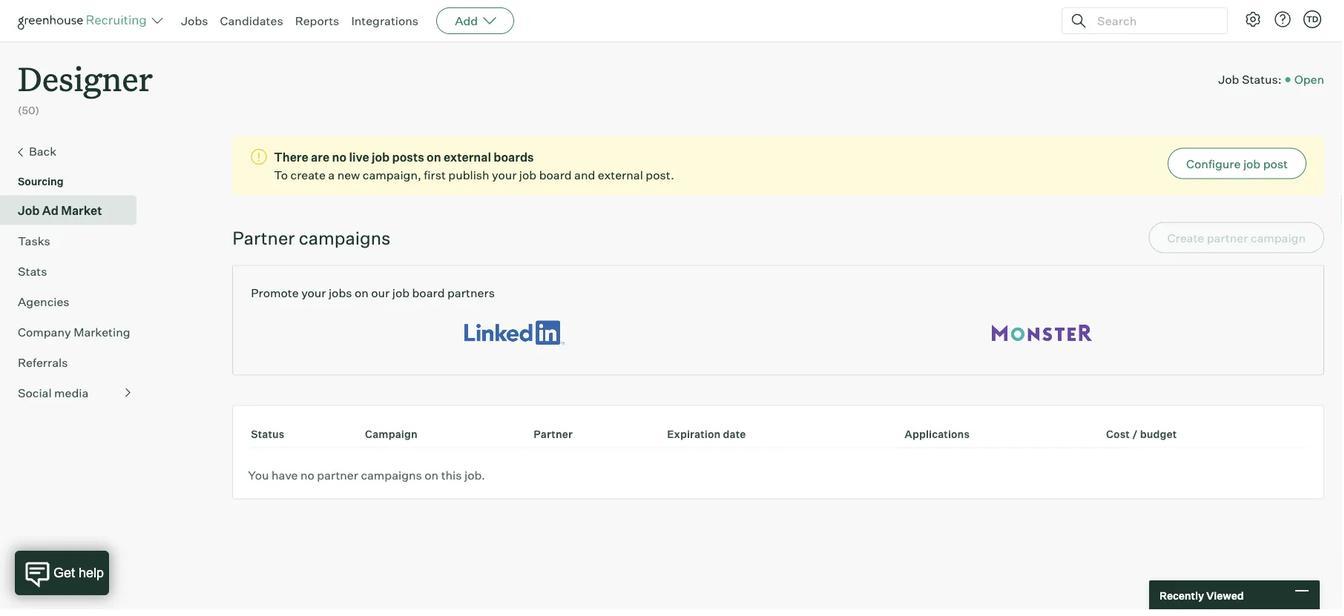 Task type: describe. For each thing, give the bounding box(es) containing it.
td button
[[1301, 7, 1325, 31]]

add button
[[437, 7, 515, 34]]

2 vertical spatial on
[[425, 468, 439, 483]]

status
[[251, 428, 285, 441]]

campaign
[[365, 428, 418, 441]]

job ad market
[[18, 203, 102, 218]]

to
[[274, 168, 288, 182]]

job.
[[465, 468, 485, 483]]

boards
[[494, 150, 534, 165]]

back
[[29, 144, 57, 159]]

1 vertical spatial campaigns
[[361, 468, 422, 483]]

1 vertical spatial external
[[598, 168, 643, 182]]

open
[[1295, 72, 1325, 87]]

reports link
[[295, 13, 340, 28]]

jobs link
[[181, 13, 208, 28]]

back link
[[18, 142, 131, 162]]

budget
[[1141, 428, 1178, 441]]

designer
[[18, 56, 153, 100]]

monster | united states - standard job ad + 14 days auto refresh image
[[993, 317, 1093, 350]]

cost / budget
[[1107, 428, 1178, 441]]

your inside there are no live job posts on external boards to create a new campaign, first publish your job board and external post.
[[492, 168, 517, 182]]

there are no live job posts on external boards to create a new campaign, first publish your job board and external post.
[[274, 150, 675, 182]]

no for partner
[[301, 468, 315, 483]]

job status:
[[1219, 72, 1282, 87]]

are
[[311, 150, 330, 165]]

td
[[1307, 14, 1319, 24]]

campaign,
[[363, 168, 422, 182]]

you
[[248, 468, 269, 483]]

greenhouse recruiting image
[[18, 12, 151, 30]]

0 horizontal spatial external
[[444, 150, 491, 165]]

viewed
[[1207, 590, 1245, 603]]

Search text field
[[1094, 10, 1214, 32]]

job for job ad market
[[18, 203, 40, 218]]

social media link
[[18, 384, 131, 402]]

job for job status:
[[1219, 72, 1240, 87]]

agencies link
[[18, 293, 131, 311]]

configure job post button
[[1168, 148, 1307, 179]]

create
[[291, 168, 326, 182]]

expiration
[[667, 428, 721, 441]]

promote
[[251, 286, 299, 300]]

stats
[[18, 264, 47, 279]]

there
[[274, 150, 309, 165]]

referrals
[[18, 355, 68, 370]]

have
[[272, 468, 298, 483]]

on inside there are no live job posts on external boards to create a new campaign, first publish your job board and external post.
[[427, 150, 441, 165]]

configure job post
[[1187, 156, 1289, 171]]

job inside button
[[1244, 156, 1261, 171]]

post.
[[646, 168, 675, 182]]

reports
[[295, 13, 340, 28]]

partner for partner
[[534, 428, 573, 441]]

market
[[61, 203, 102, 218]]

add
[[455, 13, 478, 28]]

social
[[18, 386, 52, 401]]

publish
[[449, 168, 490, 182]]

partner for partner campaigns
[[232, 227, 295, 249]]

and
[[575, 168, 596, 182]]

0 horizontal spatial your
[[301, 286, 326, 300]]

recently
[[1160, 590, 1205, 603]]

(50)
[[18, 104, 39, 117]]

job down boards in the left of the page
[[520, 168, 537, 182]]

designer link
[[18, 42, 153, 103]]

1 vertical spatial on
[[355, 286, 369, 300]]

social media
[[18, 386, 89, 401]]

live
[[349, 150, 369, 165]]

referrals link
[[18, 354, 131, 372]]

sourcing
[[18, 175, 64, 188]]

tasks
[[18, 234, 50, 248]]



Task type: vqa. For each thing, say whether or not it's contained in the screenshot.
1st Number of open from right
no



Task type: locate. For each thing, give the bounding box(es) containing it.
your down boards in the left of the page
[[492, 168, 517, 182]]

company marketing
[[18, 325, 130, 340]]

job left the status:
[[1219, 72, 1240, 87]]

promote your jobs on our job board partners
[[251, 286, 495, 300]]

job ad market link
[[18, 202, 131, 219]]

board left and
[[539, 168, 572, 182]]

0 vertical spatial your
[[492, 168, 517, 182]]

0 horizontal spatial board
[[412, 286, 445, 300]]

campaigns down campaign
[[361, 468, 422, 483]]

new
[[337, 168, 360, 182]]

board inside there are no live job posts on external boards to create a new campaign, first publish your job board and external post.
[[539, 168, 572, 182]]

1 vertical spatial job
[[18, 203, 40, 218]]

board left the partners
[[412, 286, 445, 300]]

on left this
[[425, 468, 439, 483]]

no inside there are no live job posts on external boards to create a new campaign, first publish your job board and external post.
[[332, 150, 347, 165]]

agencies
[[18, 294, 69, 309]]

your left jobs
[[301, 286, 326, 300]]

on left our
[[355, 286, 369, 300]]

tasks link
[[18, 232, 131, 250]]

date
[[723, 428, 746, 441]]

1 horizontal spatial external
[[598, 168, 643, 182]]

first
[[424, 168, 446, 182]]

external
[[444, 150, 491, 165], [598, 168, 643, 182]]

jobs
[[329, 286, 352, 300]]

td button
[[1304, 10, 1322, 28]]

no for live
[[332, 150, 347, 165]]

marketing
[[74, 325, 130, 340]]

job
[[1219, 72, 1240, 87], [18, 203, 40, 218]]

on
[[427, 150, 441, 165], [355, 286, 369, 300], [425, 468, 439, 483]]

configure
[[1187, 156, 1241, 171]]

0 vertical spatial board
[[539, 168, 572, 182]]

0 vertical spatial no
[[332, 150, 347, 165]]

1 vertical spatial no
[[301, 468, 315, 483]]

external right and
[[598, 168, 643, 182]]

media
[[54, 386, 89, 401]]

recently viewed
[[1160, 590, 1245, 603]]

no
[[332, 150, 347, 165], [301, 468, 315, 483]]

company
[[18, 325, 71, 340]]

campaigns up jobs
[[299, 227, 391, 249]]

a
[[328, 168, 335, 182]]

1 vertical spatial partner
[[534, 428, 573, 441]]

your
[[492, 168, 517, 182], [301, 286, 326, 300]]

integrations link
[[351, 13, 419, 28]]

0 vertical spatial partner
[[232, 227, 295, 249]]

post
[[1264, 156, 1289, 171]]

job left ad
[[18, 203, 40, 218]]

1 horizontal spatial board
[[539, 168, 572, 182]]

status:
[[1243, 72, 1282, 87]]

you have no partner campaigns on this job.
[[248, 468, 485, 483]]

1 horizontal spatial partner
[[534, 428, 573, 441]]

company marketing link
[[18, 323, 131, 341]]

0 vertical spatial external
[[444, 150, 491, 165]]

/
[[1133, 428, 1138, 441]]

integrations
[[351, 13, 419, 28]]

partner
[[232, 227, 295, 249], [534, 428, 573, 441]]

ad
[[42, 203, 59, 218]]

posts
[[392, 150, 424, 165]]

job
[[372, 150, 390, 165], [1244, 156, 1261, 171], [520, 168, 537, 182], [392, 286, 410, 300]]

our
[[371, 286, 390, 300]]

candidates
[[220, 13, 283, 28]]

0 horizontal spatial job
[[18, 203, 40, 218]]

linkedin - job posting image
[[465, 317, 565, 350]]

0 vertical spatial on
[[427, 150, 441, 165]]

0 horizontal spatial partner
[[232, 227, 295, 249]]

campaigns
[[299, 227, 391, 249], [361, 468, 422, 483]]

board
[[539, 168, 572, 182], [412, 286, 445, 300]]

designer (50)
[[18, 56, 153, 117]]

0 horizontal spatial no
[[301, 468, 315, 483]]

1 vertical spatial board
[[412, 286, 445, 300]]

expiration date
[[667, 428, 746, 441]]

on up first
[[427, 150, 441, 165]]

job up campaign,
[[372, 150, 390, 165]]

external up 'publish'
[[444, 150, 491, 165]]

job right our
[[392, 286, 410, 300]]

candidates link
[[220, 13, 283, 28]]

configure image
[[1245, 10, 1263, 28]]

no right "are"
[[332, 150, 347, 165]]

this
[[441, 468, 462, 483]]

partner campaigns
[[232, 227, 391, 249]]

1 horizontal spatial job
[[1219, 72, 1240, 87]]

job left the post
[[1244, 156, 1261, 171]]

applications
[[905, 428, 970, 441]]

1 horizontal spatial no
[[332, 150, 347, 165]]

partners
[[448, 286, 495, 300]]

stats link
[[18, 263, 131, 280]]

0 vertical spatial job
[[1219, 72, 1240, 87]]

0 vertical spatial campaigns
[[299, 227, 391, 249]]

jobs
[[181, 13, 208, 28]]

1 horizontal spatial your
[[492, 168, 517, 182]]

partner
[[317, 468, 358, 483]]

1 vertical spatial your
[[301, 286, 326, 300]]

no right have
[[301, 468, 315, 483]]

cost
[[1107, 428, 1130, 441]]



